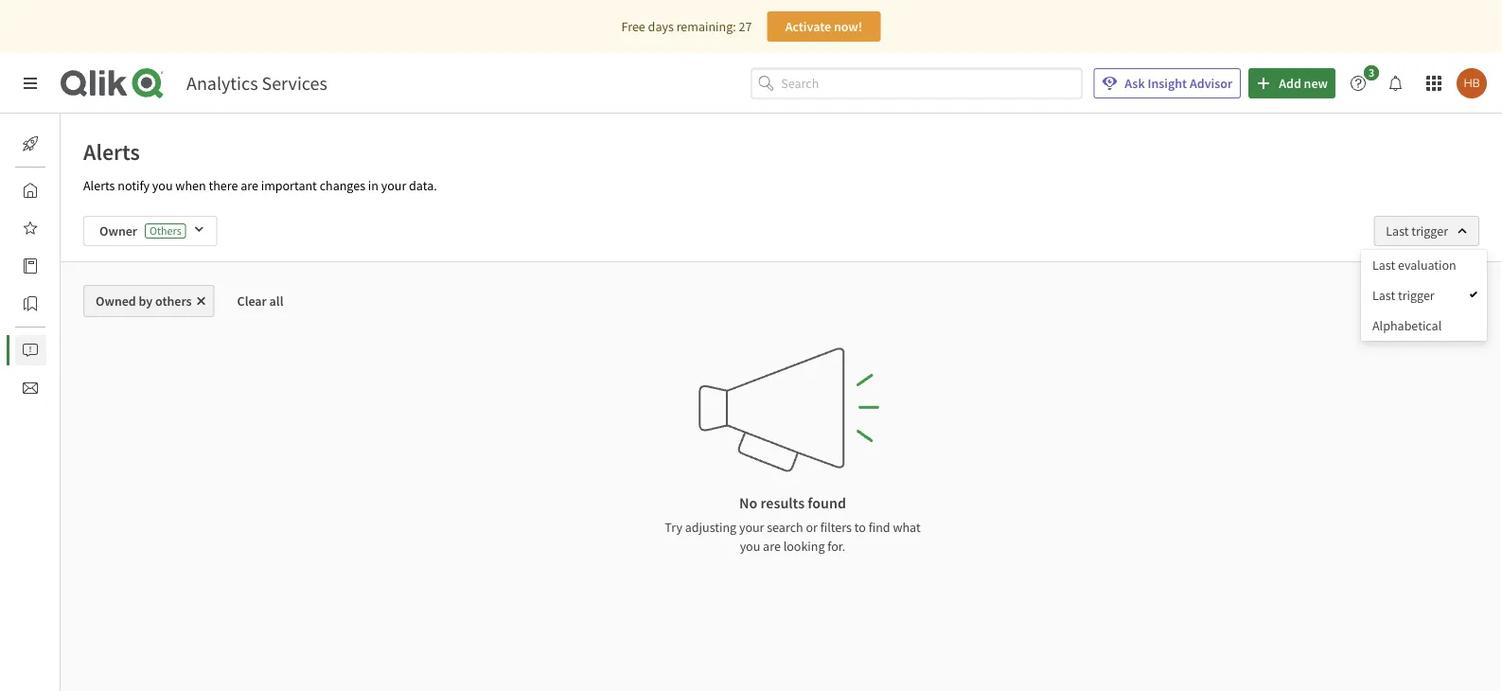 Task type: vqa. For each thing, say whether or not it's contained in the screenshot.
the bottommost 'you'
yes



Task type: describe. For each thing, give the bounding box(es) containing it.
home
[[61, 182, 94, 199]]

in
[[368, 177, 379, 194]]

analytics
[[187, 71, 258, 95]]

looking
[[784, 538, 825, 555]]

data.
[[409, 177, 437, 194]]

0 horizontal spatial your
[[381, 177, 406, 194]]

no results found try adjusting your search or filters to find what you are looking for.
[[665, 493, 921, 555]]

results
[[761, 493, 805, 512]]

changes
[[320, 177, 366, 194]]

last trigger option
[[1362, 280, 1487, 311]]

analytics services
[[187, 71, 327, 95]]

when
[[175, 177, 206, 194]]

owned
[[96, 293, 136, 310]]

alerts image
[[23, 343, 38, 358]]

evaluation
[[1398, 257, 1457, 274]]

search
[[767, 519, 804, 536]]

open sidebar menu image
[[23, 76, 38, 91]]

favorites image
[[23, 221, 38, 236]]

analytics services element
[[187, 71, 327, 95]]

last trigger for last trigger 'option'
[[1373, 287, 1435, 304]]

free days remaining: 27
[[622, 18, 752, 35]]

others
[[155, 293, 192, 310]]

important
[[261, 177, 317, 194]]

27
[[739, 18, 752, 35]]

owned by others
[[96, 293, 192, 310]]

now!
[[834, 18, 863, 35]]

trigger for 'last trigger' field
[[1412, 223, 1449, 240]]

ask insight advisor button
[[1094, 68, 1241, 98]]

services
[[262, 71, 327, 95]]

catalog
[[61, 258, 103, 275]]

home link
[[15, 175, 94, 205]]

to
[[855, 519, 866, 536]]

there
[[209, 177, 238, 194]]

advisor
[[1190, 75, 1233, 92]]

ask insight advisor
[[1125, 75, 1233, 92]]

remaining:
[[677, 18, 736, 35]]

last evaluation
[[1373, 257, 1457, 274]]

last for last trigger 'option'
[[1373, 287, 1396, 304]]

trigger for last trigger 'option'
[[1398, 287, 1435, 304]]

days
[[648, 18, 674, 35]]

Last trigger field
[[1374, 216, 1480, 246]]

navigation pane element
[[0, 121, 103, 411]]

owned by others button
[[83, 285, 215, 317]]

ask
[[1125, 75, 1145, 92]]

by
[[139, 293, 153, 310]]

notify
[[118, 177, 150, 194]]



Task type: locate. For each thing, give the bounding box(es) containing it.
last inside 'last trigger' field
[[1386, 223, 1409, 240]]

you inside no results found try adjusting your search or filters to find what you are looking for.
[[740, 538, 761, 555]]

1 horizontal spatial you
[[740, 538, 761, 555]]

alerts notify you when there are important changes in your data.
[[83, 177, 437, 194]]

1 vertical spatial last
[[1373, 257, 1396, 274]]

activate now! link
[[767, 11, 881, 42]]

1 vertical spatial you
[[740, 538, 761, 555]]

subscriptions image
[[23, 381, 38, 396]]

your down no
[[739, 519, 765, 536]]

are down search
[[763, 538, 781, 555]]

alerts for alerts notify you when there are important changes in your data.
[[83, 177, 115, 194]]

alerts left notify
[[83, 177, 115, 194]]

0 vertical spatial last trigger
[[1386, 223, 1449, 240]]

alerts
[[83, 137, 140, 166], [83, 177, 115, 194]]

Search text field
[[781, 68, 1083, 99]]

are
[[241, 177, 258, 194], [763, 538, 781, 555]]

your right in
[[381, 177, 406, 194]]

trigger down last evaluation in the right top of the page
[[1398, 287, 1435, 304]]

0 vertical spatial are
[[241, 177, 258, 194]]

filters
[[821, 519, 852, 536]]

adjusting
[[685, 519, 737, 536]]

1 alerts from the top
[[83, 137, 140, 166]]

last inside last trigger 'option'
[[1373, 287, 1396, 304]]

list box inside filters region
[[1362, 250, 1487, 341]]

1 vertical spatial alerts
[[83, 177, 115, 194]]

alphabetical option
[[1362, 311, 1487, 341]]

searchbar element
[[751, 68, 1083, 99]]

0 vertical spatial you
[[152, 177, 173, 194]]

1 vertical spatial last trigger
[[1373, 287, 1435, 304]]

1 horizontal spatial your
[[739, 519, 765, 536]]

no
[[740, 493, 758, 512]]

find
[[869, 519, 891, 536]]

1 horizontal spatial are
[[763, 538, 781, 555]]

trigger
[[1412, 223, 1449, 240], [1398, 287, 1435, 304]]

insight
[[1148, 75, 1187, 92]]

last trigger for 'last trigger' field
[[1386, 223, 1449, 240]]

are right there
[[241, 177, 258, 194]]

last trigger up alphabetical in the top of the page
[[1373, 287, 1435, 304]]

last up last evaluation in the right top of the page
[[1386, 223, 1409, 240]]

you left when
[[152, 177, 173, 194]]

0 vertical spatial last
[[1386, 223, 1409, 240]]

list box containing last evaluation
[[1362, 250, 1487, 341]]

trigger inside last trigger 'option'
[[1398, 287, 1435, 304]]

all
[[269, 293, 284, 310]]

alerts up notify
[[83, 137, 140, 166]]

activate now!
[[786, 18, 863, 35]]

clear all button
[[222, 285, 299, 317]]

last up alphabetical in the top of the page
[[1373, 287, 1396, 304]]

trigger up evaluation
[[1412, 223, 1449, 240]]

catalog link
[[15, 251, 103, 281]]

0 vertical spatial your
[[381, 177, 406, 194]]

clear
[[237, 293, 267, 310]]

or
[[806, 519, 818, 536]]

filters region
[[0, 0, 1503, 691]]

list box
[[1362, 250, 1487, 341]]

you
[[152, 177, 173, 194], [740, 538, 761, 555]]

activate
[[786, 18, 831, 35]]

1 vertical spatial are
[[763, 538, 781, 555]]

2 vertical spatial last
[[1373, 287, 1396, 304]]

last trigger up last evaluation in the right top of the page
[[1386, 223, 1449, 240]]

collections image
[[23, 296, 38, 312]]

found
[[808, 493, 846, 512]]

0 horizontal spatial are
[[241, 177, 258, 194]]

last trigger inside field
[[1386, 223, 1449, 240]]

free
[[622, 18, 646, 35]]

last inside last evaluation option
[[1373, 257, 1396, 274]]

what
[[893, 519, 921, 536]]

last evaluation option
[[1362, 250, 1487, 280]]

alphabetical
[[1373, 317, 1442, 334]]

you down no
[[740, 538, 761, 555]]

1 vertical spatial trigger
[[1398, 287, 1435, 304]]

alerts for alerts
[[83, 137, 140, 166]]

your
[[381, 177, 406, 194], [739, 519, 765, 536]]

your inside no results found try adjusting your search or filters to find what you are looking for.
[[739, 519, 765, 536]]

are inside no results found try adjusting your search or filters to find what you are looking for.
[[763, 538, 781, 555]]

2 alerts from the top
[[83, 177, 115, 194]]

0 vertical spatial alerts
[[83, 137, 140, 166]]

last left evaluation
[[1373, 257, 1396, 274]]

try
[[665, 519, 683, 536]]

last trigger
[[1386, 223, 1449, 240], [1373, 287, 1435, 304]]

clear all
[[237, 293, 284, 310]]

1 vertical spatial your
[[739, 519, 765, 536]]

0 vertical spatial trigger
[[1412, 223, 1449, 240]]

last
[[1386, 223, 1409, 240], [1373, 257, 1396, 274], [1373, 287, 1396, 304]]

last trigger inside 'option'
[[1373, 287, 1435, 304]]

last for last evaluation option
[[1373, 257, 1396, 274]]

0 horizontal spatial you
[[152, 177, 173, 194]]

trigger inside 'last trigger' field
[[1412, 223, 1449, 240]]

for.
[[828, 538, 846, 555]]

last for 'last trigger' field
[[1386, 223, 1409, 240]]



